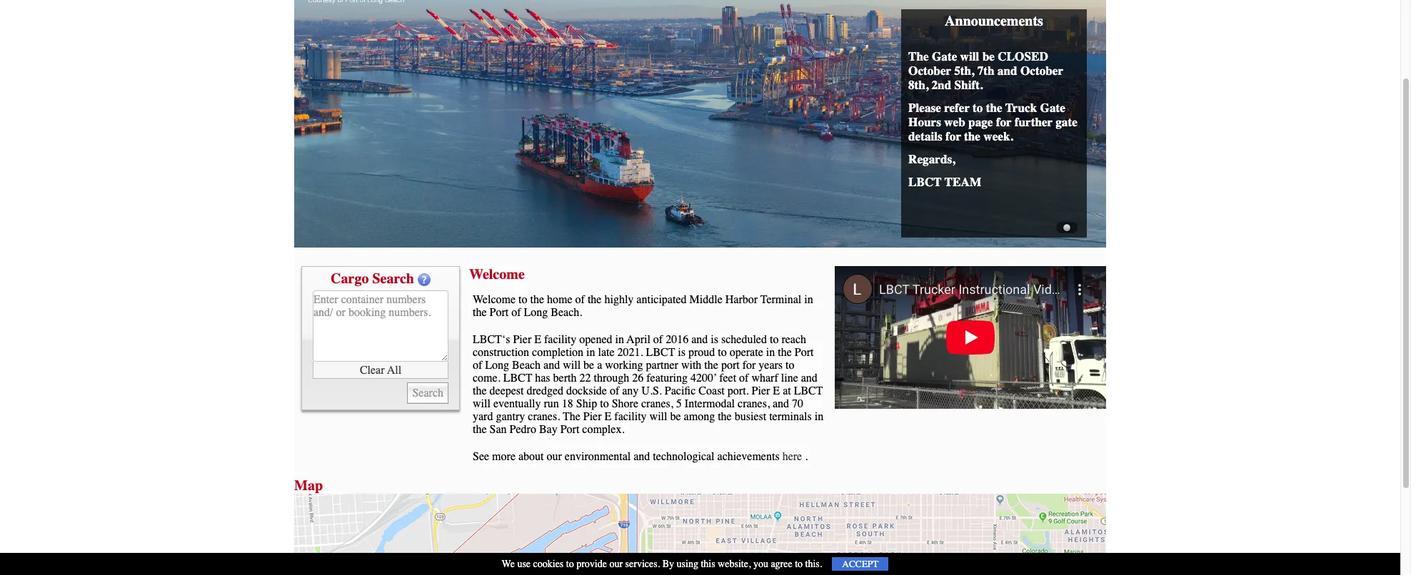 Task type: vqa. For each thing, say whether or not it's contained in the screenshot.
operate
yes



Task type: locate. For each thing, give the bounding box(es) containing it.
the left highly
[[588, 294, 602, 307]]

accept
[[843, 559, 879, 570]]

has
[[535, 372, 551, 385]]

proud
[[689, 347, 715, 359]]

operate
[[730, 347, 764, 359]]

lbct right at
[[794, 385, 823, 398]]

0 vertical spatial welcome
[[469, 266, 525, 283]]

be left among at the bottom of the page
[[671, 411, 681, 424]]

lbct left has on the bottom of page
[[503, 372, 533, 385]]

1 horizontal spatial facility
[[615, 411, 647, 424]]

in left late at the bottom left of page
[[587, 347, 596, 359]]

closed
[[998, 49, 1049, 64]]

for right 'port'
[[743, 359, 756, 372]]

services.
[[626, 559, 660, 571]]

long
[[524, 307, 548, 319], [485, 359, 509, 372]]

will up shift.
[[961, 49, 980, 64]]

shore
[[612, 398, 639, 411]]

1 vertical spatial pier
[[752, 385, 770, 398]]

0 horizontal spatial gate
[[932, 49, 958, 64]]

2 vertical spatial e
[[605, 411, 612, 424]]

please
[[909, 101, 942, 115]]

and right beach
[[544, 359, 560, 372]]

to
[[973, 101, 983, 115], [519, 294, 528, 307], [770, 334, 779, 347], [718, 347, 727, 359], [786, 359, 795, 372], [600, 398, 609, 411], [566, 559, 574, 571], [795, 559, 803, 571]]

to right years
[[786, 359, 795, 372]]

clear all
[[360, 364, 402, 377]]

partner
[[646, 359, 679, 372]]

2 horizontal spatial be
[[983, 49, 995, 64]]

None submit
[[408, 383, 449, 404]]

search
[[373, 271, 414, 287]]

our right provide
[[610, 559, 623, 571]]

1 horizontal spatial october
[[1021, 64, 1064, 78]]

be left "closed"
[[983, 49, 995, 64]]

1 horizontal spatial be
[[671, 411, 681, 424]]

pier right 'port.'
[[752, 385, 770, 398]]

berth
[[553, 372, 577, 385]]

e left shore
[[605, 411, 612, 424]]

technological
[[653, 451, 715, 464]]

e up beach
[[535, 334, 542, 347]]

october up truck
[[1021, 64, 1064, 78]]

1 horizontal spatial cranes,
[[738, 398, 770, 411]]

2 vertical spatial be
[[671, 411, 681, 424]]

we use cookies to provide our services. by using this website, you agree to this.
[[502, 559, 823, 571]]

cranes,
[[642, 398, 674, 411], [738, 398, 770, 411]]

gate
[[932, 49, 958, 64], [1041, 101, 1066, 115]]

0 horizontal spatial for
[[743, 359, 756, 372]]

by
[[663, 559, 675, 571]]

long left the "beach."
[[524, 307, 548, 319]]

anticipated
[[637, 294, 687, 307]]

years
[[759, 359, 783, 372]]

2 october from the left
[[1021, 64, 1064, 78]]

in right 70
[[815, 411, 824, 424]]

gate right truck
[[1041, 101, 1066, 115]]

in right late at the bottom left of page
[[616, 334, 624, 347]]

of right home
[[576, 294, 585, 307]]

lbct
[[909, 175, 942, 189], [646, 347, 675, 359], [503, 372, 533, 385], [794, 385, 823, 398]]

please refer to the truck gate hours web page for further gate details for the week.
[[909, 101, 1078, 144]]

lbct team
[[909, 175, 982, 189]]

the up lbct's
[[473, 307, 487, 319]]

0 vertical spatial be
[[983, 49, 995, 64]]

our right about at the left bottom of the page
[[547, 451, 562, 464]]

eventually
[[494, 398, 541, 411]]

pier down dockside
[[584, 411, 602, 424]]

wharf
[[752, 372, 779, 385]]

.
[[805, 451, 808, 464]]

in right terminal
[[805, 294, 814, 307]]

of left any
[[610, 385, 620, 398]]

and left technological
[[634, 451, 650, 464]]

in inside welcome to the home of the highly anticipated middle harbor terminal in the port of long beach.
[[805, 294, 814, 307]]

gantry
[[496, 411, 525, 424]]

the gate will be closed october 5th, 7th and october 8th, 2nd shift.
[[909, 49, 1064, 92]]

0 horizontal spatial long
[[485, 359, 509, 372]]

the up 8th,
[[909, 49, 929, 64]]

5
[[676, 398, 682, 411]]

2 horizontal spatial e
[[773, 385, 780, 398]]

announcements
[[945, 13, 1044, 29]]

cranes, down wharf
[[738, 398, 770, 411]]

more
[[492, 451, 516, 464]]

yard
[[473, 411, 493, 424]]

pier up beach
[[513, 334, 532, 347]]

0 vertical spatial our
[[547, 451, 562, 464]]

our
[[547, 451, 562, 464], [610, 559, 623, 571]]

0 vertical spatial pier
[[513, 334, 532, 347]]

the
[[987, 101, 1003, 115], [965, 129, 981, 144], [530, 294, 544, 307], [588, 294, 602, 307], [473, 307, 487, 319], [778, 347, 792, 359], [705, 359, 719, 372], [473, 385, 487, 398], [718, 411, 732, 424], [473, 424, 487, 437]]

will left 5
[[650, 411, 668, 424]]

regards,​
[[909, 152, 956, 166]]

0 horizontal spatial cranes,
[[642, 398, 674, 411]]

line
[[781, 372, 799, 385]]

0 vertical spatial e
[[535, 334, 542, 347]]

long down lbct's
[[485, 359, 509, 372]]

welcome for welcome to the home of the highly anticipated middle harbor terminal in the port of long beach.
[[473, 294, 516, 307]]

for right details
[[946, 129, 962, 144]]

1 vertical spatial be
[[584, 359, 595, 372]]

0 vertical spatial facility
[[544, 334, 577, 347]]

to left the this.
[[795, 559, 803, 571]]

beach
[[512, 359, 541, 372]]

1 vertical spatial the
[[563, 411, 581, 424]]

will inside the gate will be closed october 5th, 7th and october 8th, 2nd shift.
[[961, 49, 980, 64]]

shift.
[[955, 78, 983, 92]]

1 horizontal spatial pier
[[584, 411, 602, 424]]

clear
[[360, 364, 385, 377]]

1 october from the left
[[909, 64, 952, 78]]

0 horizontal spatial the
[[563, 411, 581, 424]]

Enter container numbers and/ or booking numbers. text field
[[313, 291, 449, 362]]

welcome for welcome
[[469, 266, 525, 283]]

e left at
[[773, 385, 780, 398]]

cargo
[[331, 271, 369, 287]]

gate up 2nd
[[932, 49, 958, 64]]

lbct down regards,​
[[909, 175, 942, 189]]

web
[[945, 115, 966, 129]]

of left 2016
[[654, 334, 663, 347]]

refer
[[945, 101, 970, 115]]

2 cranes, from the left
[[738, 398, 770, 411]]

use
[[518, 559, 531, 571]]

18
[[562, 398, 574, 411]]

0 vertical spatial port
[[490, 307, 509, 319]]

1 vertical spatial our
[[610, 559, 623, 571]]

4200'
[[691, 372, 717, 385]]

2 horizontal spatial pier
[[752, 385, 770, 398]]

and right the line
[[801, 372, 818, 385]]

e
[[535, 334, 542, 347], [773, 385, 780, 398], [605, 411, 612, 424]]

1 horizontal spatial port
[[561, 424, 580, 437]]

0 horizontal spatial our
[[547, 451, 562, 464]]

october up please on the top of the page
[[909, 64, 952, 78]]

1 horizontal spatial gate
[[1041, 101, 1066, 115]]

see
[[473, 451, 489, 464]]

of down lbct's
[[473, 359, 483, 372]]

this
[[701, 559, 716, 571]]

all
[[387, 364, 402, 377]]

home
[[547, 294, 573, 307]]

port up the line
[[795, 347, 814, 359]]

0 horizontal spatial is
[[678, 347, 686, 359]]

facility
[[544, 334, 577, 347], [615, 411, 647, 424]]

2 vertical spatial pier
[[584, 411, 602, 424]]

port up lbct's
[[490, 307, 509, 319]]

1 vertical spatial welcome
[[473, 294, 516, 307]]

0 horizontal spatial pier
[[513, 334, 532, 347]]

this.
[[806, 559, 823, 571]]

1 vertical spatial e
[[773, 385, 780, 398]]

april
[[627, 334, 651, 347]]

with
[[682, 359, 702, 372]]

port right bay
[[561, 424, 580, 437]]

port
[[490, 307, 509, 319], [795, 347, 814, 359], [561, 424, 580, 437]]

2nd
[[932, 78, 952, 92]]

1 horizontal spatial long
[[524, 307, 548, 319]]

for
[[997, 115, 1012, 129], [946, 129, 962, 144], [743, 359, 756, 372]]

1 vertical spatial long
[[485, 359, 509, 372]]

2 horizontal spatial port
[[795, 347, 814, 359]]

2 horizontal spatial for
[[997, 115, 1012, 129]]

0 vertical spatial the
[[909, 49, 929, 64]]

0 horizontal spatial port
[[490, 307, 509, 319]]

1 horizontal spatial the
[[909, 49, 929, 64]]

0 horizontal spatial october
[[909, 64, 952, 78]]

october
[[909, 64, 952, 78], [1021, 64, 1064, 78]]

to right refer
[[973, 101, 983, 115]]

the right run
[[563, 411, 581, 424]]

1 horizontal spatial is
[[711, 334, 719, 347]]

8th,
[[909, 78, 929, 92]]

welcome inside welcome to the home of the highly anticipated middle harbor terminal in the port of long beach.
[[473, 294, 516, 307]]

pier
[[513, 334, 532, 347], [752, 385, 770, 398], [584, 411, 602, 424]]

be left a
[[584, 359, 595, 372]]

for right page
[[997, 115, 1012, 129]]

to left home
[[519, 294, 528, 307]]

is left scheduled on the bottom right of the page
[[711, 334, 719, 347]]

and
[[692, 334, 708, 347], [544, 359, 560, 372], [801, 372, 818, 385], [773, 398, 789, 411], [634, 451, 650, 464]]

to left "reach"
[[770, 334, 779, 347]]

facility down the "beach."
[[544, 334, 577, 347]]

1 vertical spatial facility
[[615, 411, 647, 424]]

dockside
[[567, 385, 607, 398]]

1 vertical spatial gate
[[1041, 101, 1066, 115]]

will left a
[[563, 359, 581, 372]]

cranes, left 5
[[642, 398, 674, 411]]

1 horizontal spatial our
[[610, 559, 623, 571]]

is left proud
[[678, 347, 686, 359]]

facility down any
[[615, 411, 647, 424]]

san
[[490, 424, 507, 437]]

0 vertical spatial gate
[[932, 49, 958, 64]]

reach
[[782, 334, 807, 347]]

0 vertical spatial long
[[524, 307, 548, 319]]

1 horizontal spatial for
[[946, 129, 962, 144]]

port inside welcome to the home of the highly anticipated middle harbor terminal in the port of long beach.
[[490, 307, 509, 319]]

to right ship
[[600, 398, 609, 411]]



Task type: describe. For each thing, give the bounding box(es) containing it.
of right feet
[[740, 372, 749, 385]]

clear all button
[[313, 362, 449, 379]]

using
[[677, 559, 699, 571]]

gate inside the 'please refer to the truck gate hours web page for further gate details for the week.'
[[1041, 101, 1066, 115]]

will down come.
[[473, 398, 491, 411]]

lbct up featuring
[[646, 347, 675, 359]]

working
[[605, 359, 643, 372]]

details
[[909, 129, 943, 144]]

here link
[[783, 451, 802, 464]]

2021.
[[618, 347, 643, 359]]

intermodal
[[685, 398, 735, 411]]

coast
[[699, 385, 725, 398]]

accept button
[[833, 558, 889, 572]]

pacific
[[665, 385, 696, 398]]

page
[[969, 115, 993, 129]]

1 horizontal spatial e
[[605, 411, 612, 424]]

to inside the 'please refer to the truck gate hours web page for further gate details for the week.'
[[973, 101, 983, 115]]

team
[[945, 175, 982, 189]]

see more about our environmental and technological achievements here .
[[473, 451, 808, 464]]

the left week.
[[965, 129, 981, 144]]

5th, 7th and
[[955, 64, 1018, 78]]

to left provide
[[566, 559, 574, 571]]

cranes.
[[528, 411, 560, 424]]

the right among at the bottom of the page
[[718, 411, 732, 424]]

middle
[[690, 294, 723, 307]]

we
[[502, 559, 515, 571]]

provide
[[577, 559, 607, 571]]

beach.
[[551, 307, 583, 319]]

through
[[594, 372, 630, 385]]

featuring
[[647, 372, 688, 385]]

terminal
[[761, 294, 802, 307]]

2016
[[666, 334, 689, 347]]

come.
[[473, 372, 501, 385]]

at
[[783, 385, 791, 398]]

completion
[[532, 347, 584, 359]]

the left truck
[[987, 101, 1003, 115]]

further
[[1015, 115, 1053, 129]]

scheduled
[[722, 334, 767, 347]]

gate
[[1056, 115, 1078, 129]]

environmental
[[565, 451, 631, 464]]

the up the yard
[[473, 385, 487, 398]]

long inside welcome to the home of the highly anticipated middle harbor terminal in the port of long beach.
[[524, 307, 548, 319]]

0 horizontal spatial be
[[584, 359, 595, 372]]

22
[[580, 372, 591, 385]]

busiest
[[735, 411, 767, 424]]

the inside the lbct's pier e facility opened in april of 2016 and is scheduled to reach construction completion in late 2021.  lbct is proud to operate in the port of long beach and will be a working partner with the port for years to come.  lbct has berth 22 through 26 featuring 4200' feet of wharf line and the deepest dredged dockside of any u.s. pacific coast port. pier e at lbct will eventually run 18 ship to shore cranes, 5 intermodal cranes, and 70 yard gantry cranes. the pier e facility will be among the busiest terminals in the san pedro bay port complex.
[[563, 411, 581, 424]]

of up construction
[[512, 307, 521, 319]]

lbct's pier e facility opened in april of 2016 and is scheduled to reach construction completion in late 2021.  lbct is proud to operate in the port of long beach and will be a working partner with the port for years to come.  lbct has berth 22 through 26 featuring 4200' feet of wharf line and the deepest dredged dockside of any u.s. pacific coast port. pier e at lbct will eventually run 18 ship to shore cranes, 5 intermodal cranes, and 70 yard gantry cranes. the pier e facility will be among the busiest terminals in the san pedro bay port complex.
[[473, 334, 824, 437]]

pedro
[[510, 424, 536, 437]]

here
[[783, 451, 802, 464]]

port.
[[728, 385, 749, 398]]

among
[[684, 411, 715, 424]]

to right proud
[[718, 347, 727, 359]]

the up the line
[[778, 347, 792, 359]]

bay
[[539, 424, 558, 437]]

to inside welcome to the home of the highly anticipated middle harbor terminal in the port of long beach.
[[519, 294, 528, 307]]

long inside the lbct's pier e facility opened in april of 2016 and is scheduled to reach construction completion in late 2021.  lbct is proud to operate in the port of long beach and will be a working partner with the port for years to come.  lbct has berth 22 through 26 featuring 4200' feet of wharf line and the deepest dredged dockside of any u.s. pacific coast port. pier e at lbct will eventually run 18 ship to shore cranes, 5 intermodal cranes, and 70 yard gantry cranes. the pier e facility will be among the busiest terminals in the san pedro bay port complex.
[[485, 359, 509, 372]]

gate inside the gate will be closed october 5th, 7th and october 8th, 2nd shift.
[[932, 49, 958, 64]]

u.s.
[[642, 385, 662, 398]]

any
[[622, 385, 639, 398]]

cookies
[[533, 559, 564, 571]]

welcome to the home of the highly anticipated middle harbor terminal in the port of long beach.
[[473, 294, 814, 319]]

ship
[[576, 398, 597, 411]]

1 cranes, from the left
[[642, 398, 674, 411]]

port
[[722, 359, 740, 372]]

2 vertical spatial port
[[561, 424, 580, 437]]

0 horizontal spatial e
[[535, 334, 542, 347]]

70
[[792, 398, 804, 411]]

agree
[[771, 559, 793, 571]]

for inside the lbct's pier e facility opened in april of 2016 and is scheduled to reach construction completion in late 2021.  lbct is proud to operate in the port of long beach and will be a working partner with the port for years to come.  lbct has berth 22 through 26 featuring 4200' feet of wharf line and the deepest dredged dockside of any u.s. pacific coast port. pier e at lbct will eventually run 18 ship to shore cranes, 5 intermodal cranes, and 70 yard gantry cranes. the pier e facility will be among the busiest terminals in the san pedro bay port complex.
[[743, 359, 756, 372]]

deepest
[[490, 385, 524, 398]]

you
[[754, 559, 769, 571]]

the left home
[[530, 294, 544, 307]]

terminals
[[770, 411, 812, 424]]

0 horizontal spatial facility
[[544, 334, 577, 347]]

truck
[[1006, 101, 1038, 115]]

be inside the gate will be closed october 5th, 7th and october 8th, 2nd shift.
[[983, 49, 995, 64]]

1 vertical spatial port
[[795, 347, 814, 359]]

26
[[632, 372, 644, 385]]

construction
[[473, 347, 529, 359]]

the left 'port'
[[705, 359, 719, 372]]

hours
[[909, 115, 942, 129]]

in right operate
[[766, 347, 775, 359]]

website,
[[718, 559, 751, 571]]

harbor
[[726, 294, 758, 307]]

the left san
[[473, 424, 487, 437]]

late
[[598, 347, 615, 359]]

cargo search
[[331, 271, 414, 287]]

run
[[544, 398, 559, 411]]

and left 70
[[773, 398, 789, 411]]

feet
[[720, 372, 737, 385]]

the inside the gate will be closed october 5th, 7th and october 8th, 2nd shift.
[[909, 49, 929, 64]]

highly
[[605, 294, 634, 307]]

and right 2016
[[692, 334, 708, 347]]

map
[[294, 478, 323, 494]]

a
[[597, 359, 603, 372]]



